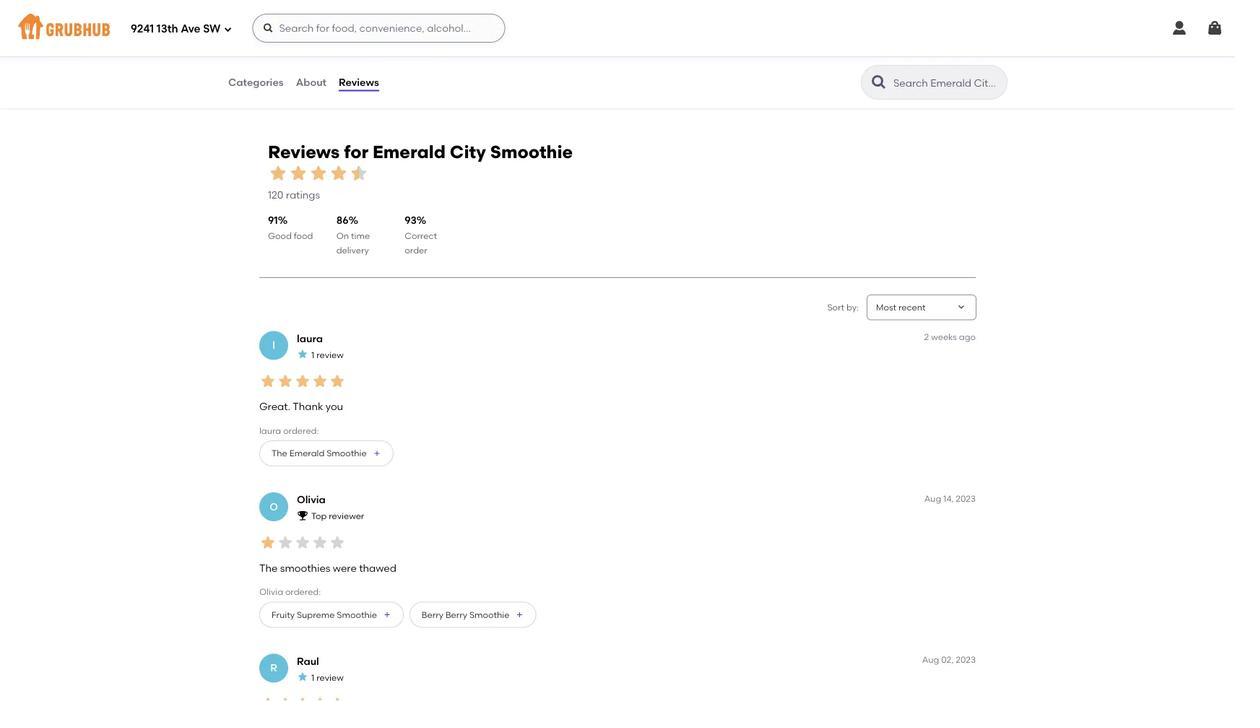 Task type: vqa. For each thing, say whether or not it's contained in the screenshot.
the leftmost laura
yes



Task type: describe. For each thing, give the bounding box(es) containing it.
aug for raul
[[922, 655, 939, 665]]

120 ratings
[[268, 188, 320, 201]]

review for laura
[[317, 350, 344, 360]]

laura ordered:
[[259, 425, 319, 436]]

search icon image
[[870, 74, 888, 91]]

aug 14, 2023
[[924, 493, 976, 504]]

2023 for olivia
[[956, 493, 976, 504]]

categories
[[228, 76, 284, 88]]

fruity supreme smoothie
[[272, 609, 377, 620]]

aug 02, 2023
[[922, 655, 976, 665]]

laura for laura
[[297, 332, 323, 344]]

olivia for olivia  ordered:
[[259, 587, 283, 597]]

sort by:
[[827, 302, 859, 312]]

1 for laura
[[311, 350, 314, 360]]

city
[[450, 141, 486, 162]]

fruity supreme smoothie button
[[259, 602, 404, 628]]

11 ratings
[[427, 33, 470, 46]]

olivia  ordered:
[[259, 587, 321, 597]]

1 berry from the left
[[422, 609, 444, 620]]

review for raul
[[317, 672, 344, 683]]

about button
[[295, 56, 327, 108]]

most
[[876, 302, 896, 312]]

main navigation navigation
[[0, 0, 1235, 56]]

Search Emerald City Smoothie search field
[[892, 76, 1003, 90]]

about
[[296, 76, 327, 88]]

delivery inside 35–50 $7.49 delivery
[[528, 30, 561, 41]]

categories button
[[228, 56, 284, 108]]

2 weeks ago
[[924, 332, 976, 342]]

1 horizontal spatial emerald
[[373, 141, 446, 162]]

2023 for raul
[[956, 655, 976, 665]]

most recent
[[876, 302, 926, 312]]

35–50 $7.49 delivery
[[507, 18, 561, 41]]

order
[[405, 245, 427, 255]]

berry berry smoothie
[[422, 609, 510, 620]]

9241
[[131, 22, 154, 35]]

93 correct order
[[405, 214, 437, 255]]

11
[[427, 33, 434, 46]]

thank
[[293, 401, 323, 413]]

1 review for raul
[[311, 672, 344, 683]]

olivia for olivia
[[297, 494, 326, 506]]

svg image
[[263, 22, 274, 34]]

$7.49
[[507, 30, 526, 41]]

13th
[[157, 22, 178, 35]]

weeks
[[931, 332, 957, 342]]

reviews button
[[338, 56, 380, 108]]

great.
[[259, 401, 290, 413]]

emerald inside button
[[289, 448, 325, 459]]

fruity
[[272, 609, 295, 620]]

berry berry smoothie button
[[409, 602, 536, 628]]

the emerald smoothie button
[[259, 440, 393, 466]]

smoothies
[[280, 562, 330, 574]]

02,
[[941, 655, 954, 665]]

by:
[[847, 302, 859, 312]]

good
[[268, 230, 292, 241]]

14,
[[943, 493, 954, 504]]

reviews for reviews
[[339, 76, 379, 88]]

were
[[333, 562, 357, 574]]

reviews for reviews for emerald city smoothie
[[268, 141, 340, 162]]

86 on time delivery
[[336, 214, 370, 255]]



Task type: locate. For each thing, give the bounding box(es) containing it.
ratings
[[436, 33, 470, 46], [286, 188, 320, 201]]

1 review
[[311, 350, 344, 360], [311, 672, 344, 683]]

the
[[272, 448, 287, 459], [259, 562, 278, 574]]

reviews for emerald city smoothie
[[268, 141, 573, 162]]

thawed
[[359, 562, 396, 574]]

1 right l
[[311, 350, 314, 360]]

2 horizontal spatial plus icon image
[[515, 611, 524, 619]]

Sort by: field
[[876, 301, 926, 314]]

aug left 14, at bottom
[[924, 493, 941, 504]]

olivia up the "top"
[[297, 494, 326, 506]]

1 vertical spatial laura
[[259, 425, 281, 436]]

the for the emerald smoothie
[[272, 448, 287, 459]]

on
[[336, 230, 349, 241]]

2023
[[956, 493, 976, 504], [956, 655, 976, 665]]

ordered: for smoothies
[[285, 587, 321, 597]]

1 horizontal spatial olivia
[[297, 494, 326, 506]]

the emerald smoothie
[[272, 448, 367, 459]]

reviews up 120 ratings
[[268, 141, 340, 162]]

sort
[[827, 302, 844, 312]]

1 horizontal spatial svg image
[[1171, 20, 1188, 37]]

0 vertical spatial reviews
[[339, 76, 379, 88]]

ratings right "120"
[[286, 188, 320, 201]]

1 2023 from the top
[[956, 493, 976, 504]]

for
[[344, 141, 368, 162]]

ordered:
[[283, 425, 319, 436], [285, 587, 321, 597]]

aug left 02, on the bottom
[[922, 655, 939, 665]]

you
[[326, 401, 343, 413]]

1 vertical spatial emerald
[[289, 448, 325, 459]]

93
[[405, 214, 417, 227]]

1 vertical spatial aug
[[922, 655, 939, 665]]

86
[[336, 214, 348, 227]]

1 review from the top
[[317, 350, 344, 360]]

emerald down laura ordered:
[[289, 448, 325, 459]]

recent
[[898, 302, 926, 312]]

1 1 from the top
[[311, 350, 314, 360]]

0 vertical spatial olivia
[[297, 494, 326, 506]]

l
[[272, 339, 275, 352]]

laura
[[297, 332, 323, 344], [259, 425, 281, 436]]

reviews right about
[[339, 76, 379, 88]]

emerald
[[373, 141, 446, 162], [289, 448, 325, 459]]

plus icon image right 'the emerald smoothie'
[[373, 449, 381, 458]]

2
[[924, 332, 929, 342]]

great. thank you
[[259, 401, 343, 413]]

1 review for laura
[[311, 350, 344, 360]]

reviews
[[339, 76, 379, 88], [268, 141, 340, 162]]

laura right l
[[297, 332, 323, 344]]

1
[[311, 350, 314, 360], [311, 672, 314, 683]]

2023 right 02, on the bottom
[[956, 655, 976, 665]]

1 vertical spatial 2023
[[956, 655, 976, 665]]

0 horizontal spatial svg image
[[224, 25, 232, 34]]

1 1 review from the top
[[311, 350, 344, 360]]

supreme
[[297, 609, 335, 620]]

plus icon image for the emerald smoothie
[[373, 449, 381, 458]]

120
[[268, 188, 283, 201]]

trophy icon image
[[297, 510, 308, 522]]

ave
[[181, 22, 201, 35]]

2 horizontal spatial svg image
[[1206, 20, 1224, 37]]

0 vertical spatial ordered:
[[283, 425, 319, 436]]

2 1 review from the top
[[311, 672, 344, 683]]

review
[[317, 350, 344, 360], [317, 672, 344, 683]]

laura for laura ordered:
[[259, 425, 281, 436]]

ordered: down great. thank you
[[283, 425, 319, 436]]

time
[[351, 230, 370, 241]]

emerald right for
[[373, 141, 446, 162]]

delivery right $7.49
[[528, 30, 561, 41]]

delivery inside 86 on time delivery
[[336, 245, 369, 255]]

ratings right 11
[[436, 33, 470, 46]]

1 review up you
[[311, 350, 344, 360]]

0 vertical spatial the
[[272, 448, 287, 459]]

$5.49
[[248, 30, 270, 41]]

2 berry from the left
[[446, 609, 467, 620]]

91 good food
[[268, 214, 313, 241]]

olivia up fruity
[[259, 587, 283, 597]]

smoothie for the emerald smoothie
[[327, 448, 367, 459]]

0 vertical spatial review
[[317, 350, 344, 360]]

top reviewer
[[311, 511, 364, 521]]

0 vertical spatial 1
[[311, 350, 314, 360]]

raul
[[297, 655, 319, 667]]

ratings for 11 ratings
[[436, 33, 470, 46]]

0 horizontal spatial olivia
[[259, 587, 283, 597]]

sw
[[203, 22, 221, 35]]

ago
[[959, 332, 976, 342]]

0 vertical spatial 2023
[[956, 493, 976, 504]]

r
[[270, 662, 277, 674]]

1 horizontal spatial berry
[[446, 609, 467, 620]]

0 vertical spatial emerald
[[373, 141, 446, 162]]

2 1 from the top
[[311, 672, 314, 683]]

2 2023 from the top
[[956, 655, 976, 665]]

o
[[270, 501, 278, 513]]

aug for olivia
[[924, 493, 941, 504]]

berry
[[422, 609, 444, 620], [446, 609, 467, 620]]

35–50
[[507, 18, 532, 28]]

1 vertical spatial ratings
[[286, 188, 320, 201]]

plus icon image inside fruity supreme smoothie button
[[383, 611, 391, 619]]

1 vertical spatial olivia
[[259, 587, 283, 597]]

delivery inside 30–45 min $5.49 delivery
[[272, 30, 305, 41]]

0 horizontal spatial delivery
[[272, 30, 305, 41]]

0 horizontal spatial laura
[[259, 425, 281, 436]]

1 horizontal spatial laura
[[297, 332, 323, 344]]

plus icon image inside berry berry smoothie button
[[515, 611, 524, 619]]

caret down icon image
[[956, 302, 967, 313]]

review up you
[[317, 350, 344, 360]]

laura down 'great.' on the left of page
[[259, 425, 281, 436]]

delivery for 86
[[336, 245, 369, 255]]

reviewer
[[329, 511, 364, 521]]

0 horizontal spatial plus icon image
[[373, 449, 381, 458]]

star icon image
[[413, 17, 424, 29], [424, 17, 436, 29], [436, 17, 447, 29], [447, 17, 459, 29], [447, 17, 459, 29], [459, 17, 470, 29], [268, 163, 288, 184], [288, 163, 308, 184], [308, 163, 329, 184], [329, 163, 349, 184], [349, 163, 369, 184], [349, 163, 369, 184], [297, 349, 308, 360], [259, 373, 277, 390], [277, 373, 294, 390], [294, 373, 311, 390], [311, 373, 329, 390], [329, 373, 346, 390], [259, 534, 277, 551], [277, 534, 294, 551], [294, 534, 311, 551], [311, 534, 329, 551], [329, 534, 346, 551], [297, 671, 308, 683], [259, 695, 277, 701], [277, 695, 294, 701], [294, 695, 311, 701], [311, 695, 329, 701], [329, 695, 346, 701]]

ratings for 120 ratings
[[286, 188, 320, 201]]

plus icon image for fruity supreme smoothie
[[383, 611, 391, 619]]

91
[[268, 214, 278, 227]]

0 horizontal spatial berry
[[422, 609, 444, 620]]

1 vertical spatial ordered:
[[285, 587, 321, 597]]

2023 right 14, at bottom
[[956, 493, 976, 504]]

0 horizontal spatial ratings
[[286, 188, 320, 201]]

1 horizontal spatial delivery
[[336, 245, 369, 255]]

delivery down time
[[336, 245, 369, 255]]

smoothie
[[490, 141, 573, 162], [327, 448, 367, 459], [337, 609, 377, 620], [469, 609, 510, 620]]

the inside button
[[272, 448, 287, 459]]

0 vertical spatial laura
[[297, 332, 323, 344]]

0 vertical spatial 1 review
[[311, 350, 344, 360]]

the down laura ordered:
[[272, 448, 287, 459]]

ordered: down the "smoothies"
[[285, 587, 321, 597]]

min
[[276, 18, 292, 28]]

plus icon image inside the emerald smoothie button
[[373, 449, 381, 458]]

aug
[[924, 493, 941, 504], [922, 655, 939, 665]]

0 vertical spatial aug
[[924, 493, 941, 504]]

1 vertical spatial 1 review
[[311, 672, 344, 683]]

svg image
[[1171, 20, 1188, 37], [1206, 20, 1224, 37], [224, 25, 232, 34]]

1 horizontal spatial ratings
[[436, 33, 470, 46]]

the up the olivia  ordered:
[[259, 562, 278, 574]]

2 horizontal spatial delivery
[[528, 30, 561, 41]]

plus icon image
[[373, 449, 381, 458], [383, 611, 391, 619], [515, 611, 524, 619]]

30–45 min $5.49 delivery
[[248, 18, 305, 41]]

1 vertical spatial reviews
[[268, 141, 340, 162]]

top
[[311, 511, 327, 521]]

1 down raul
[[311, 672, 314, 683]]

1 vertical spatial 1
[[311, 672, 314, 683]]

9241 13th ave sw
[[131, 22, 221, 35]]

2 review from the top
[[317, 672, 344, 683]]

plus icon image down the thawed
[[383, 611, 391, 619]]

0 vertical spatial ratings
[[436, 33, 470, 46]]

delivery down "min"
[[272, 30, 305, 41]]

ordered: for thank
[[283, 425, 319, 436]]

1 vertical spatial review
[[317, 672, 344, 683]]

smoothie for berry berry smoothie
[[469, 609, 510, 620]]

review down raul
[[317, 672, 344, 683]]

plus icon image right berry berry smoothie
[[515, 611, 524, 619]]

smoothie inside button
[[469, 609, 510, 620]]

1 horizontal spatial plus icon image
[[383, 611, 391, 619]]

olivia
[[297, 494, 326, 506], [259, 587, 283, 597]]

1 review down raul
[[311, 672, 344, 683]]

delivery
[[272, 30, 305, 41], [528, 30, 561, 41], [336, 245, 369, 255]]

plus icon image for berry berry smoothie
[[515, 611, 524, 619]]

the for the smoothies were thawed
[[259, 562, 278, 574]]

1 vertical spatial the
[[259, 562, 278, 574]]

0 horizontal spatial emerald
[[289, 448, 325, 459]]

food
[[294, 230, 313, 241]]

reviews inside 'button'
[[339, 76, 379, 88]]

the smoothies were thawed
[[259, 562, 396, 574]]

Search for food, convenience, alcohol... search field
[[252, 14, 505, 43]]

delivery for 30–45
[[272, 30, 305, 41]]

1 for raul
[[311, 672, 314, 683]]

smoothie for fruity supreme smoothie
[[337, 609, 377, 620]]

30–45
[[248, 18, 274, 28]]

correct
[[405, 230, 437, 241]]



